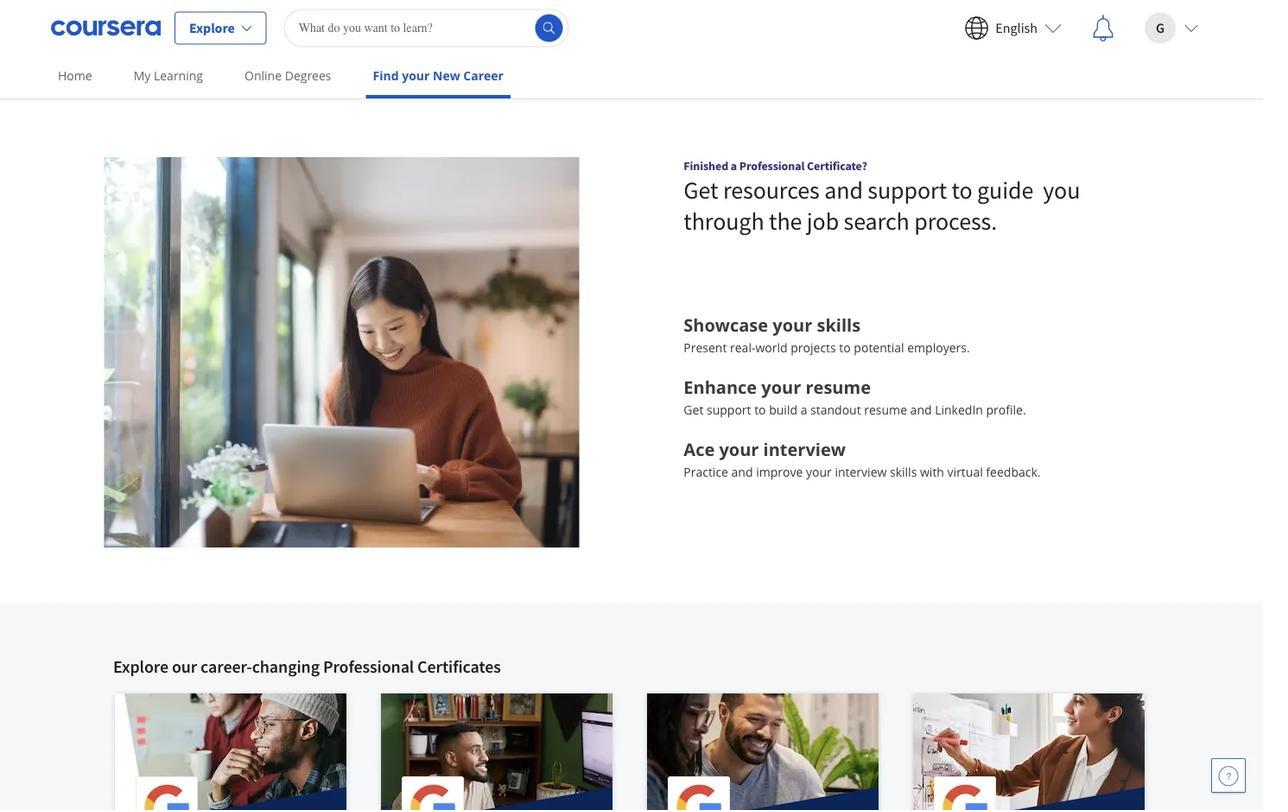 Task type: describe. For each thing, give the bounding box(es) containing it.
improve
[[756, 463, 803, 480]]

search
[[844, 206, 910, 236]]

english
[[996, 19, 1038, 37]]

your for skills
[[773, 313, 812, 336]]

support inside the finished a professional certificate? get resources and support to guide  you through the job search process.
[[868, 175, 947, 205]]

virtual
[[948, 463, 983, 480]]

our
[[172, 656, 197, 678]]

g
[[1156, 19, 1165, 37]]

new
[[433, 67, 460, 84]]

online degrees link
[[238, 56, 338, 95]]

professional inside the finished a professional certificate? get resources and support to guide  you through the job search process.
[[739, 158, 805, 174]]

skills inside ace your interview practice and improve your interview skills with virtual feedback.
[[890, 463, 917, 480]]

get inside the 'enhance your resume get support to build a standout resume and linkedin profile.'
[[684, 401, 704, 418]]

english button
[[951, 0, 1076, 56]]

linkedin
[[935, 401, 983, 418]]

your for interview
[[719, 437, 759, 461]]

explore button
[[175, 12, 267, 45]]

process.
[[914, 206, 997, 236]]

0 vertical spatial interview
[[764, 437, 846, 461]]

your right improve
[[806, 463, 832, 480]]

learning
[[154, 67, 203, 84]]

0 vertical spatial resume
[[806, 375, 871, 399]]

1 vertical spatial interview
[[835, 463, 887, 480]]

online degrees
[[245, 67, 331, 84]]

my learning
[[134, 67, 203, 84]]

a inside the 'enhance your resume get support to build a standout resume and linkedin profile.'
[[801, 401, 807, 418]]

job
[[807, 206, 839, 236]]

finished a professional certificate? get resources and support to guide  you through the job search process.
[[684, 158, 1080, 236]]

home
[[58, 67, 92, 84]]

certificates
[[417, 656, 501, 678]]

degrees
[[285, 67, 331, 84]]

employers.
[[907, 339, 970, 355]]

showcase your skills present real-world projects to potential employers.
[[684, 313, 970, 355]]

real-
[[730, 339, 756, 355]]

showcase
[[684, 313, 768, 336]]

enhance
[[684, 375, 757, 399]]

explore our career-changing professional certificates
[[113, 656, 501, 678]]

profile.
[[986, 401, 1026, 418]]

find
[[373, 67, 399, 84]]

to inside showcase your skills present real-world projects to potential employers.
[[839, 339, 851, 355]]

your for new
[[402, 67, 430, 84]]

online
[[245, 67, 282, 84]]

find your new career link
[[366, 56, 511, 99]]

build
[[769, 401, 798, 418]]

and inside ace your interview practice and improve your interview skills with virtual feedback.
[[732, 463, 753, 480]]

to inside the finished a professional certificate? get resources and support to guide  you through the job search process.
[[952, 175, 973, 205]]



Task type: vqa. For each thing, say whether or not it's contained in the screenshot.
right PROFESSIONAL
yes



Task type: locate. For each thing, give the bounding box(es) containing it.
0 vertical spatial a
[[731, 158, 737, 174]]

professional up resources
[[739, 158, 805, 174]]

and down certificate?
[[824, 175, 863, 205]]

1 vertical spatial get
[[684, 401, 704, 418]]

explore for explore
[[189, 19, 235, 37]]

support down 'enhance'
[[707, 401, 751, 418]]

interview up improve
[[764, 437, 846, 461]]

get
[[684, 175, 718, 205], [684, 401, 704, 418]]

resources
[[723, 175, 820, 205]]

support
[[868, 175, 947, 205], [707, 401, 751, 418]]

0 horizontal spatial professional
[[323, 656, 414, 678]]

g button
[[1131, 0, 1212, 56]]

you
[[1043, 175, 1080, 205]]

explore up learning
[[189, 19, 235, 37]]

explore inside career academy - gateway certificates carousel element
[[113, 656, 168, 678]]

1 vertical spatial explore
[[113, 656, 168, 678]]

and right practice
[[732, 463, 753, 480]]

find your new career
[[373, 67, 504, 84]]

feedback.
[[986, 463, 1041, 480]]

your for resume
[[762, 375, 801, 399]]

to up process.
[[952, 175, 973, 205]]

ace your interview practice and improve your interview skills with virtual feedback.
[[684, 437, 1041, 480]]

practice
[[684, 463, 728, 480]]

0 vertical spatial support
[[868, 175, 947, 205]]

present
[[684, 339, 727, 355]]

0 vertical spatial and
[[824, 175, 863, 205]]

your up projects
[[773, 313, 812, 336]]

None search field
[[284, 9, 569, 47]]

0 horizontal spatial a
[[731, 158, 737, 174]]

potential
[[854, 339, 904, 355]]

support up search
[[868, 175, 947, 205]]

and inside the 'enhance your resume get support to build a standout resume and linkedin profile.'
[[910, 401, 932, 418]]

skills up projects
[[817, 313, 861, 336]]

a
[[731, 158, 737, 174], [801, 401, 807, 418]]

to inside the 'enhance your resume get support to build a standout resume and linkedin profile.'
[[754, 401, 766, 418]]

support inside the 'enhance your resume get support to build a standout resume and linkedin profile.'
[[707, 401, 751, 418]]

a right build
[[801, 401, 807, 418]]

skills
[[817, 313, 861, 336], [890, 463, 917, 480]]

0 vertical spatial explore
[[189, 19, 235, 37]]

to
[[952, 175, 973, 205], [839, 339, 851, 355], [754, 401, 766, 418]]

your inside showcase your skills present real-world projects to potential employers.
[[773, 313, 812, 336]]

explore for explore our career-changing professional certificates
[[113, 656, 168, 678]]

2 get from the top
[[684, 401, 704, 418]]

1 vertical spatial and
[[910, 401, 932, 418]]

home link
[[51, 56, 99, 95]]

a right finished
[[731, 158, 737, 174]]

1 vertical spatial to
[[839, 339, 851, 355]]

explore inside popup button
[[189, 19, 235, 37]]

0 horizontal spatial to
[[754, 401, 766, 418]]

explore left our
[[113, 656, 168, 678]]

help center image
[[1218, 766, 1239, 786]]

to right projects
[[839, 339, 851, 355]]

career academy - gateway certificates carousel element
[[105, 603, 1263, 811]]

0 horizontal spatial skills
[[817, 313, 861, 336]]

standout
[[811, 401, 861, 418]]

0 vertical spatial to
[[952, 175, 973, 205]]

and
[[824, 175, 863, 205], [910, 401, 932, 418], [732, 463, 753, 480]]

0 horizontal spatial support
[[707, 401, 751, 418]]

projects
[[791, 339, 836, 355]]

1 horizontal spatial support
[[868, 175, 947, 205]]

to left build
[[754, 401, 766, 418]]

resume up standout
[[806, 375, 871, 399]]

your inside the 'enhance your resume get support to build a standout resume and linkedin profile.'
[[762, 375, 801, 399]]

your
[[402, 67, 430, 84], [773, 313, 812, 336], [762, 375, 801, 399], [719, 437, 759, 461], [806, 463, 832, 480]]

through
[[684, 206, 764, 236]]

skills left with
[[890, 463, 917, 480]]

2 vertical spatial and
[[732, 463, 753, 480]]

2 vertical spatial to
[[754, 401, 766, 418]]

0 vertical spatial get
[[684, 175, 718, 205]]

world
[[756, 339, 788, 355]]

resume
[[806, 375, 871, 399], [864, 401, 907, 418]]

2 horizontal spatial and
[[910, 401, 932, 418]]

0 vertical spatial skills
[[817, 313, 861, 336]]

your right find
[[402, 67, 430, 84]]

a inside the finished a professional certificate? get resources and support to guide  you through the job search process.
[[731, 158, 737, 174]]

1 vertical spatial support
[[707, 401, 751, 418]]

1 vertical spatial professional
[[323, 656, 414, 678]]

1 vertical spatial a
[[801, 401, 807, 418]]

resume right standout
[[864, 401, 907, 418]]

career-
[[201, 656, 252, 678]]

get inside the finished a professional certificate? get resources and support to guide  you through the job search process.
[[684, 175, 718, 205]]

professional inside career academy - gateway certificates carousel element
[[323, 656, 414, 678]]

enhance your resume get support to build a standout resume and linkedin profile.
[[684, 375, 1026, 418]]

finished
[[684, 158, 728, 174]]

interview
[[764, 437, 846, 461], [835, 463, 887, 480]]

1 vertical spatial skills
[[890, 463, 917, 480]]

What do you want to learn? text field
[[284, 9, 569, 47]]

1 horizontal spatial explore
[[189, 19, 235, 37]]

your up build
[[762, 375, 801, 399]]

my learning link
[[127, 56, 210, 95]]

explore
[[189, 19, 235, 37], [113, 656, 168, 678]]

get down 'enhance'
[[684, 401, 704, 418]]

and left linkedin
[[910, 401, 932, 418]]

and inside the finished a professional certificate? get resources and support to guide  you through the job search process.
[[824, 175, 863, 205]]

0 horizontal spatial and
[[732, 463, 753, 480]]

your right ace
[[719, 437, 759, 461]]

with
[[920, 463, 944, 480]]

changing
[[252, 656, 320, 678]]

1 horizontal spatial professional
[[739, 158, 805, 174]]

1 horizontal spatial to
[[839, 339, 851, 355]]

ace
[[684, 437, 715, 461]]

1 vertical spatial resume
[[864, 401, 907, 418]]

interview down standout
[[835, 463, 887, 480]]

1 horizontal spatial a
[[801, 401, 807, 418]]

career
[[463, 67, 504, 84]]

the
[[769, 206, 802, 236]]

1 horizontal spatial skills
[[890, 463, 917, 480]]

skills inside showcase your skills present real-world projects to potential employers.
[[817, 313, 861, 336]]

1 horizontal spatial and
[[824, 175, 863, 205]]

2 horizontal spatial to
[[952, 175, 973, 205]]

1 get from the top
[[684, 175, 718, 205]]

0 horizontal spatial explore
[[113, 656, 168, 678]]

0 vertical spatial professional
[[739, 158, 805, 174]]

coursera image
[[51, 14, 161, 42]]

get down finished
[[684, 175, 718, 205]]

professional right changing
[[323, 656, 414, 678]]

my
[[134, 67, 151, 84]]

professional
[[739, 158, 805, 174], [323, 656, 414, 678]]

certificate?
[[807, 158, 867, 174]]



